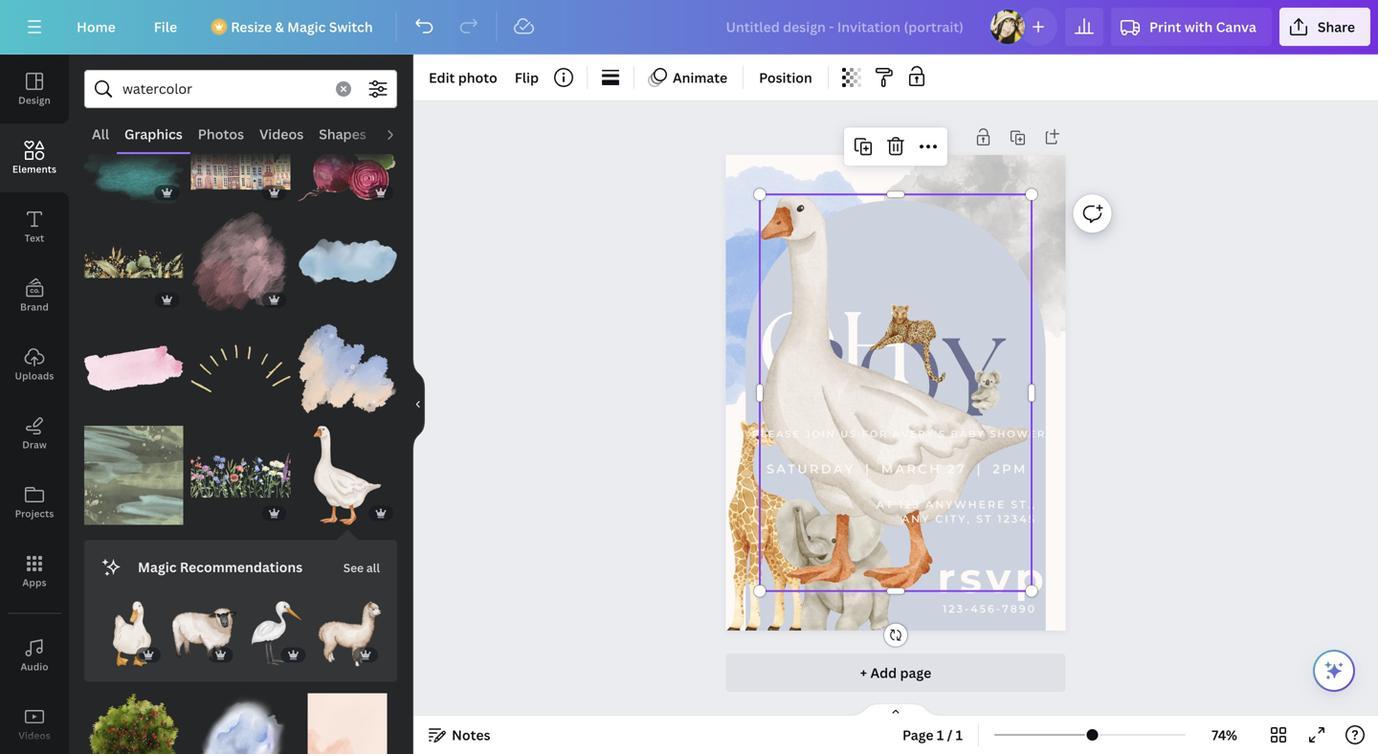Task type: vqa. For each thing, say whether or not it's contained in the screenshot.
Audio button to the left
yes



Task type: describe. For each thing, give the bounding box(es) containing it.
draw
[[22, 439, 47, 451]]

home
[[77, 18, 116, 36]]

please join us for avery's baby shower
[[752, 428, 1047, 440]]

projects button
[[0, 468, 69, 537]]

canva
[[1217, 18, 1257, 36]]

side panel tab list
[[0, 55, 69, 755]]

saturday
[[767, 461, 856, 477]]

city,
[[936, 513, 972, 525]]

+
[[861, 664, 868, 682]]

edit
[[429, 68, 455, 87]]

videos inside the side panel tab list
[[18, 730, 51, 743]]

all button
[[84, 116, 117, 152]]

watercolor sheep image
[[172, 602, 237, 667]]

anywhere
[[926, 499, 1007, 511]]

draw button
[[0, 399, 69, 468]]

edit photo button
[[421, 62, 505, 93]]

12345
[[998, 513, 1037, 525]]

please
[[752, 428, 801, 440]]

edit photo
[[429, 68, 498, 87]]

page
[[903, 726, 934, 744]]

any
[[902, 513, 931, 525]]

0 vertical spatial audio button
[[374, 116, 428, 152]]

notes button
[[421, 720, 498, 751]]

photos button
[[190, 116, 252, 152]]

/
[[948, 726, 953, 744]]

watercolor blue smear image
[[191, 694, 290, 755]]

main menu bar
[[0, 0, 1379, 55]]

apps button
[[0, 537, 69, 606]]

stylized watercolor sea birthday background image
[[298, 319, 397, 418]]

+ add page button
[[726, 654, 1066, 692]]

home link
[[61, 8, 131, 46]]

shapes button
[[311, 116, 374, 152]]

design
[[18, 94, 51, 107]]

share button
[[1280, 8, 1371, 46]]

2 1 from the left
[[956, 726, 963, 744]]

for
[[862, 428, 889, 440]]

1 horizontal spatial videos button
[[252, 116, 311, 152]]

hide image
[[413, 359, 425, 450]]

resize
[[231, 18, 272, 36]]

1 │ from the left
[[861, 461, 876, 477]]

march
[[882, 461, 942, 477]]

apps
[[22, 576, 47, 589]]

Search elements search field
[[123, 71, 325, 107]]

oh
[[758, 292, 913, 407]]

position button
[[752, 62, 820, 93]]

brand
[[20, 301, 49, 314]]

brand button
[[0, 261, 69, 330]]

graphics button
[[117, 116, 190, 152]]

magic inside button
[[287, 18, 326, 36]]

design button
[[0, 55, 69, 124]]

file button
[[139, 8, 193, 46]]

watercolor brush stroke image
[[84, 319, 184, 418]]

watercolor alpaca image
[[317, 602, 382, 667]]

print
[[1150, 18, 1182, 36]]

graphics
[[125, 125, 183, 143]]

saturday │ march 27 │ 2pm
[[767, 461, 1028, 477]]

text button
[[0, 192, 69, 261]]

456-
[[971, 603, 1003, 615]]

0 horizontal spatial abstract watercolor background image
[[84, 426, 184, 525]]

page
[[900, 664, 932, 682]]

watercolor goose image
[[298, 426, 397, 525]]

74%
[[1212, 726, 1238, 744]]

123
[[899, 499, 921, 511]]

1 1 from the left
[[937, 726, 944, 744]]

74% button
[[1194, 720, 1256, 751]]

uploads button
[[0, 330, 69, 399]]



Task type: locate. For each thing, give the bounding box(es) containing it.
videos button
[[252, 116, 311, 152], [0, 690, 69, 755]]

1 vertical spatial videos
[[18, 730, 51, 743]]

resize & magic switch button
[[200, 8, 388, 46]]

watercolor town pattern image
[[191, 105, 290, 205]]

elements
[[12, 163, 57, 176]]

print with canva
[[1150, 18, 1257, 36]]

photo
[[458, 68, 498, 87]]

st
[[977, 513, 993, 525]]

position
[[759, 68, 813, 87]]

1 left /
[[937, 726, 944, 744]]

creative watercolor painting image
[[84, 212, 184, 311]]

baby
[[951, 428, 986, 440]]

flip button
[[507, 62, 547, 93]]

magic right &
[[287, 18, 326, 36]]

0 horizontal spatial magic
[[138, 558, 177, 577]]

+ add page
[[861, 664, 932, 682]]

resize & magic switch
[[231, 18, 373, 36]]

abstract watercolor background image
[[84, 426, 184, 525], [298, 694, 397, 755]]

1
[[937, 726, 944, 744], [956, 726, 963, 744]]

text
[[25, 232, 44, 245]]

join
[[806, 428, 836, 440]]

magic recommendations
[[138, 558, 303, 577]]

0 horizontal spatial videos button
[[0, 690, 69, 755]]

27
[[948, 461, 967, 477]]

st.,
[[1012, 499, 1037, 511]]

123-456-7890
[[943, 603, 1037, 615]]

boy
[[788, 317, 1005, 441]]

1 vertical spatial audio button
[[0, 621, 69, 690]]

avery's
[[893, 428, 947, 440]]

audio inside the side panel tab list
[[21, 661, 48, 674]]

share
[[1318, 18, 1356, 36]]

0 vertical spatial magic
[[287, 18, 326, 36]]

us
[[841, 428, 858, 440]]

group
[[84, 105, 184, 205], [191, 105, 290, 205], [298, 105, 397, 205], [84, 201, 184, 311], [191, 201, 290, 311], [298, 201, 397, 311], [84, 308, 184, 418], [191, 308, 290, 418], [298, 319, 397, 418], [84, 415, 184, 525], [191, 426, 290, 525], [298, 426, 397, 525], [100, 590, 164, 667], [172, 590, 237, 667], [245, 590, 310, 667], [317, 590, 382, 667], [84, 682, 184, 755], [191, 682, 290, 755], [298, 682, 397, 755]]

at 123 anywhere st., any city, st 12345
[[877, 499, 1037, 525]]

&
[[275, 18, 284, 36]]

page 1 / 1
[[903, 726, 963, 744]]

1 horizontal spatial videos
[[259, 125, 304, 143]]

0 horizontal spatial 1
[[937, 726, 944, 744]]

uploads
[[15, 370, 54, 383]]

0 vertical spatial audio
[[382, 125, 420, 143]]

audio button down apps
[[0, 621, 69, 690]]

see all button
[[342, 548, 382, 587]]

teal watercolor brushstroke image
[[84, 105, 184, 205]]

1 horizontal spatial magic
[[287, 18, 326, 36]]

all
[[367, 560, 380, 576]]

watercolor brushstroke design element image
[[191, 212, 290, 311]]

animate
[[673, 68, 728, 87]]

2pm
[[993, 461, 1028, 477]]

watercolor tree image
[[84, 694, 184, 755]]

0 vertical spatial videos
[[259, 125, 304, 143]]

print with canva button
[[1112, 8, 1272, 46]]

1 right /
[[956, 726, 963, 744]]

2 │ from the left
[[973, 461, 987, 477]]

1 vertical spatial videos button
[[0, 690, 69, 755]]

all
[[92, 125, 109, 143]]

watercolor wildflowers seamless border image
[[191, 426, 290, 525]]

0 horizontal spatial │
[[861, 461, 876, 477]]

0 horizontal spatial audio
[[21, 661, 48, 674]]

watercolor beet image
[[298, 105, 397, 205]]

videos
[[259, 125, 304, 143], [18, 730, 51, 743]]

watercolor duck image
[[100, 602, 164, 667]]

audio right shapes button
[[382, 125, 420, 143]]

audio
[[382, 125, 420, 143], [21, 661, 48, 674]]

1 vertical spatial abstract watercolor background image
[[298, 694, 397, 755]]

photos
[[198, 125, 244, 143]]

notes
[[452, 726, 491, 744]]

with
[[1185, 18, 1213, 36]]

watercolor animal egret image
[[245, 602, 310, 667]]

1 vertical spatial audio
[[21, 661, 48, 674]]

animate button
[[642, 62, 735, 93]]

at
[[877, 499, 895, 511]]

0 horizontal spatial audio button
[[0, 621, 69, 690]]

flip
[[515, 68, 539, 87]]

1 horizontal spatial │
[[973, 461, 987, 477]]

shapes
[[319, 125, 366, 143]]

Design title text field
[[711, 8, 981, 46]]

1 horizontal spatial abstract watercolor background image
[[298, 694, 397, 755]]

file
[[154, 18, 177, 36]]

see
[[343, 560, 364, 576]]

elements button
[[0, 124, 69, 192]]

1 horizontal spatial audio button
[[374, 116, 428, 152]]

audio down apps
[[21, 661, 48, 674]]

│ down for
[[861, 461, 876, 477]]

canva assistant image
[[1323, 660, 1346, 683]]

7890
[[1003, 603, 1037, 615]]

123-
[[943, 603, 971, 615]]

show pages image
[[850, 703, 942, 718]]

magic up watercolor duck image on the left bottom of the page
[[138, 558, 177, 577]]

switch
[[329, 18, 373, 36]]

0 horizontal spatial videos
[[18, 730, 51, 743]]

projects
[[15, 507, 54, 520]]

audio button
[[374, 116, 428, 152], [0, 621, 69, 690]]

1 horizontal spatial 1
[[956, 726, 963, 744]]

audio button right shapes
[[374, 116, 428, 152]]

0 vertical spatial videos button
[[252, 116, 311, 152]]

1 horizontal spatial audio
[[382, 125, 420, 143]]

magic
[[287, 18, 326, 36], [138, 558, 177, 577]]

shower
[[990, 428, 1047, 440]]

add
[[871, 664, 897, 682]]

abstract watercolor brushstroke element image
[[191, 319, 290, 418]]

rsvp
[[938, 553, 1049, 604]]

blue watercolor ink image
[[298, 212, 397, 311]]

recommendations
[[180, 558, 303, 577]]

│ right 27
[[973, 461, 987, 477]]

0 vertical spatial abstract watercolor background image
[[84, 426, 184, 525]]

│
[[861, 461, 876, 477], [973, 461, 987, 477]]

1 vertical spatial magic
[[138, 558, 177, 577]]

see all
[[343, 560, 380, 576]]



